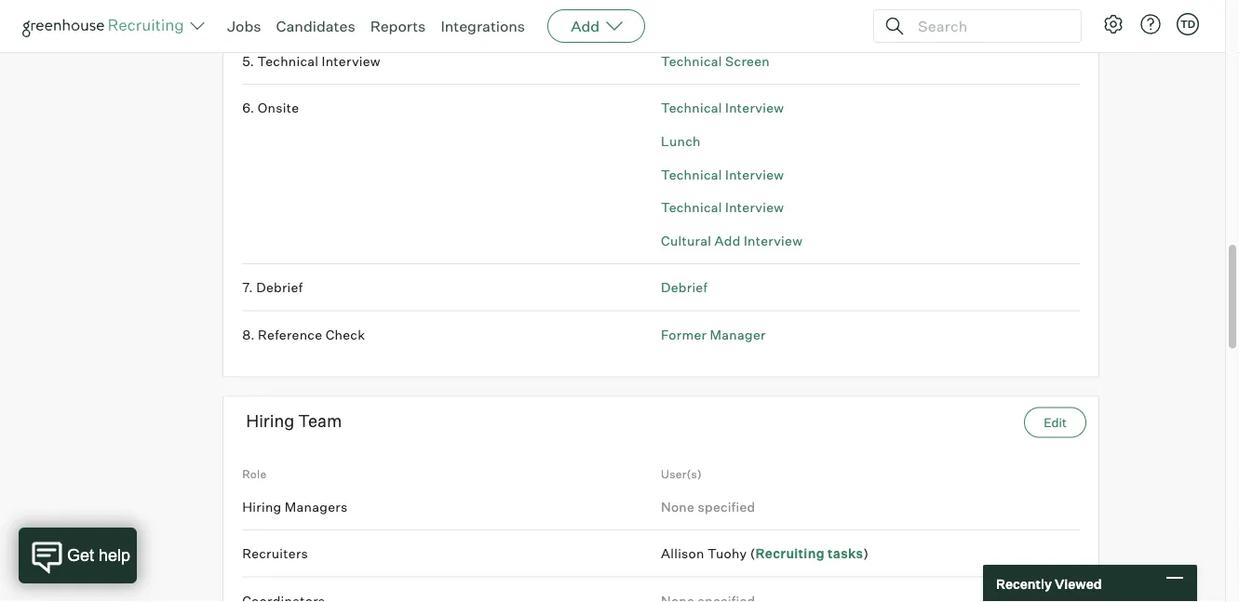 Task type: vqa. For each thing, say whether or not it's contained in the screenshot.
top TECHNICAL INTERVIEW LINK
yes



Task type: describe. For each thing, give the bounding box(es) containing it.
viewed
[[1055, 576, 1102, 592]]

recently viewed
[[996, 576, 1102, 592]]

user(s)
[[661, 467, 702, 481]]

recruiting
[[756, 546, 825, 562]]

4.
[[242, 6, 255, 22]]

cultural
[[661, 232, 711, 249]]

technical right 5.
[[257, 53, 319, 69]]

td button
[[1177, 13, 1199, 35]]

specified
[[698, 498, 755, 515]]

8.
[[242, 326, 255, 343]]

former manager link
[[661, 326, 766, 343]]

reports link
[[370, 17, 426, 35]]

5.
[[242, 53, 254, 69]]

jobs link
[[227, 17, 261, 35]]

former
[[661, 326, 707, 343]]

3 technical interview link from the top
[[661, 199, 784, 215]]

integrations link
[[441, 17, 525, 35]]

add inside popup button
[[571, 17, 600, 35]]

technical for 3rd technical interview link from the bottom
[[661, 100, 722, 116]]

debrief link
[[661, 279, 708, 296]]

technical interview for first technical interview link from the bottom
[[661, 199, 784, 215]]

(
[[750, 546, 756, 562]]

7.
[[242, 279, 253, 296]]

allison tuohy ( recruiting tasks )
[[661, 546, 869, 562]]

configure image
[[1102, 13, 1125, 35]]

Search text field
[[913, 13, 1064, 40]]

cultural add interview
[[661, 232, 803, 249]]

1 debrief from the left
[[256, 279, 303, 296]]

cultural add interview link
[[661, 232, 803, 249]]

1 horizontal spatial add
[[714, 232, 741, 249]]

manager
[[710, 326, 766, 343]]

5. technical interview
[[242, 53, 381, 69]]

technical screen link
[[661, 53, 770, 69]]

jobs
[[227, 17, 261, 35]]

td
[[1180, 18, 1195, 30]]

7. debrief
[[242, 279, 303, 296]]

8. reference check
[[242, 326, 365, 343]]

managers
[[285, 498, 348, 515]]

none
[[661, 498, 695, 515]]

6. onsite
[[242, 100, 299, 116]]

tuohy
[[708, 546, 747, 562]]

2 technical interview link from the top
[[661, 166, 784, 182]]

4. take home test
[[242, 6, 361, 22]]

greenhouse recruiting image
[[22, 15, 190, 37]]



Task type: locate. For each thing, give the bounding box(es) containing it.
0 vertical spatial add
[[571, 17, 600, 35]]

hiring for hiring team
[[246, 410, 294, 431]]

edit link
[[1024, 407, 1086, 438]]

onsite
[[258, 100, 299, 116]]

edit
[[1044, 415, 1067, 430]]

add
[[571, 17, 600, 35], [714, 232, 741, 249]]

candidates link
[[276, 17, 355, 35]]

technical interview down lunch link
[[661, 166, 784, 182]]

none specified
[[661, 498, 755, 515]]

2 vertical spatial technical interview link
[[661, 199, 784, 215]]

1 vertical spatial technical interview link
[[661, 166, 784, 182]]

team
[[298, 410, 342, 431]]

1 technical interview from the top
[[661, 100, 784, 116]]

debrief
[[256, 279, 303, 296], [661, 279, 708, 296]]

technical
[[257, 53, 319, 69], [661, 53, 722, 69], [661, 100, 722, 116], [661, 166, 722, 182], [661, 199, 722, 215]]

technical interview link up cultural add interview link
[[661, 199, 784, 215]]

hiring team
[[246, 410, 342, 431]]

candidates
[[276, 17, 355, 35]]

former manager
[[661, 326, 766, 343]]

technical interview link
[[661, 100, 784, 116], [661, 166, 784, 182], [661, 199, 784, 215]]

debrief right '7.'
[[256, 279, 303, 296]]

2 debrief from the left
[[661, 279, 708, 296]]

technical for first technical interview link from the bottom
[[661, 199, 722, 215]]

technical interview link down the technical screen link
[[661, 100, 784, 116]]

take
[[258, 6, 289, 22]]

0 vertical spatial technical interview
[[661, 100, 784, 116]]

reference
[[258, 326, 322, 343]]

role
[[242, 467, 267, 481]]

hiring
[[246, 410, 294, 431], [242, 498, 282, 515]]

hiring down role
[[242, 498, 282, 515]]

screen
[[725, 53, 770, 69]]

reports
[[370, 17, 426, 35]]

0 horizontal spatial add
[[571, 17, 600, 35]]

technical for the technical screen link
[[661, 53, 722, 69]]

test
[[333, 6, 361, 22]]

technical left screen
[[661, 53, 722, 69]]

technical interview link down lunch link
[[661, 166, 784, 182]]

technical for second technical interview link from the top
[[661, 166, 722, 182]]

0 vertical spatial technical interview link
[[661, 100, 784, 116]]

hiring managers
[[242, 498, 348, 515]]

1 vertical spatial technical interview
[[661, 166, 784, 182]]

integrations
[[441, 17, 525, 35]]

technical interview down the technical screen link
[[661, 100, 784, 116]]

home
[[292, 6, 330, 22]]

2 vertical spatial technical interview
[[661, 199, 784, 215]]

technical interview up cultural add interview link
[[661, 199, 784, 215]]

)
[[863, 546, 869, 562]]

0 horizontal spatial debrief
[[256, 279, 303, 296]]

debrief up 'former'
[[661, 279, 708, 296]]

lunch
[[661, 133, 701, 149]]

hiring for hiring managers
[[242, 498, 282, 515]]

1 vertical spatial add
[[714, 232, 741, 249]]

technical interview for 3rd technical interview link from the bottom
[[661, 100, 784, 116]]

tasks
[[828, 546, 863, 562]]

0 vertical spatial hiring
[[246, 410, 294, 431]]

technical interview for second technical interview link from the top
[[661, 166, 784, 182]]

1 horizontal spatial debrief
[[661, 279, 708, 296]]

check
[[325, 326, 365, 343]]

td button
[[1173, 9, 1203, 39]]

recruiters
[[242, 546, 308, 562]]

add button
[[548, 9, 645, 43]]

lunch link
[[661, 133, 701, 149]]

1 vertical spatial hiring
[[242, 498, 282, 515]]

1 technical interview link from the top
[[661, 100, 784, 116]]

technical up lunch link
[[661, 100, 722, 116]]

recently
[[996, 576, 1052, 592]]

interview
[[322, 53, 381, 69], [725, 100, 784, 116], [725, 166, 784, 182], [725, 199, 784, 215], [744, 232, 803, 249]]

technical screen
[[661, 53, 770, 69]]

technical interview
[[661, 100, 784, 116], [661, 166, 784, 182], [661, 199, 784, 215]]

2 technical interview from the top
[[661, 166, 784, 182]]

technical up cultural
[[661, 199, 722, 215]]

technical down lunch link
[[661, 166, 722, 182]]

3 technical interview from the top
[[661, 199, 784, 215]]

hiring left team
[[246, 410, 294, 431]]

6.
[[242, 100, 255, 116]]

allison
[[661, 546, 704, 562]]



